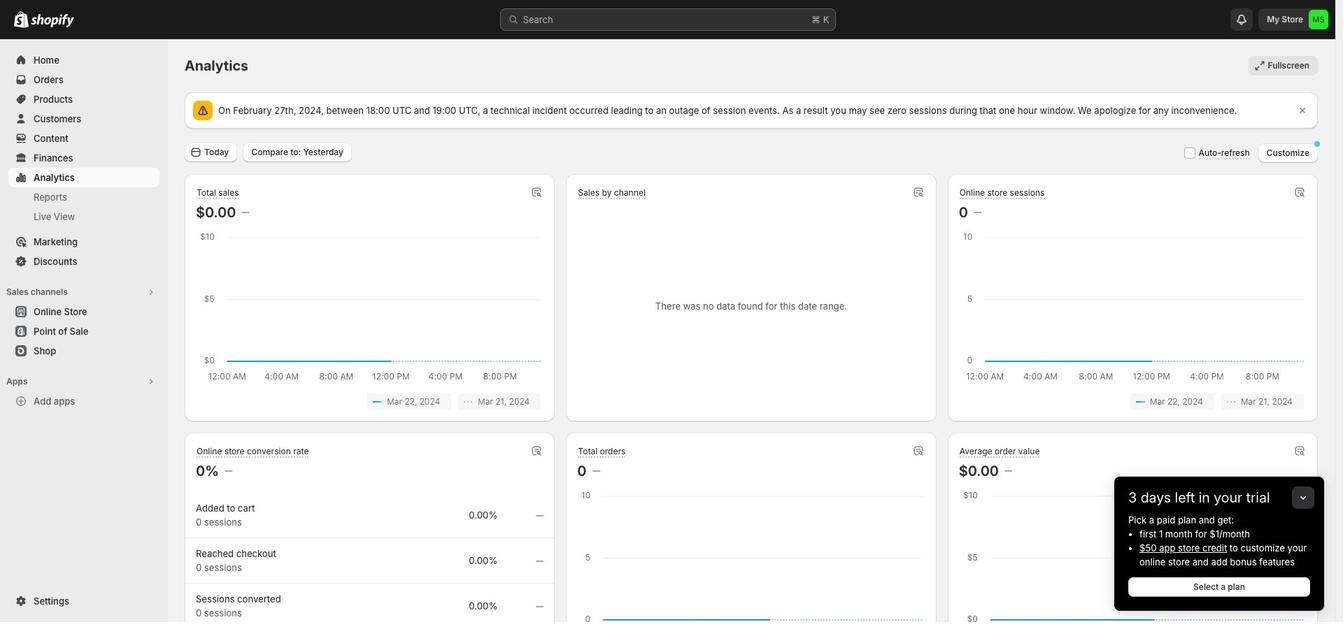 Task type: vqa. For each thing, say whether or not it's contained in the screenshot.
first 'grid'
no



Task type: describe. For each thing, give the bounding box(es) containing it.
2 list from the left
[[962, 394, 1304, 411]]

my store image
[[1309, 10, 1328, 29]]

1 list from the left
[[199, 394, 541, 411]]

1 horizontal spatial shopify image
[[31, 14, 74, 28]]



Task type: locate. For each thing, give the bounding box(es) containing it.
shopify image
[[14, 11, 29, 28], [31, 14, 74, 28]]

0 horizontal spatial list
[[199, 394, 541, 411]]

1 horizontal spatial list
[[962, 394, 1304, 411]]

0 horizontal spatial shopify image
[[14, 11, 29, 28]]

list
[[199, 394, 541, 411], [962, 394, 1304, 411]]



